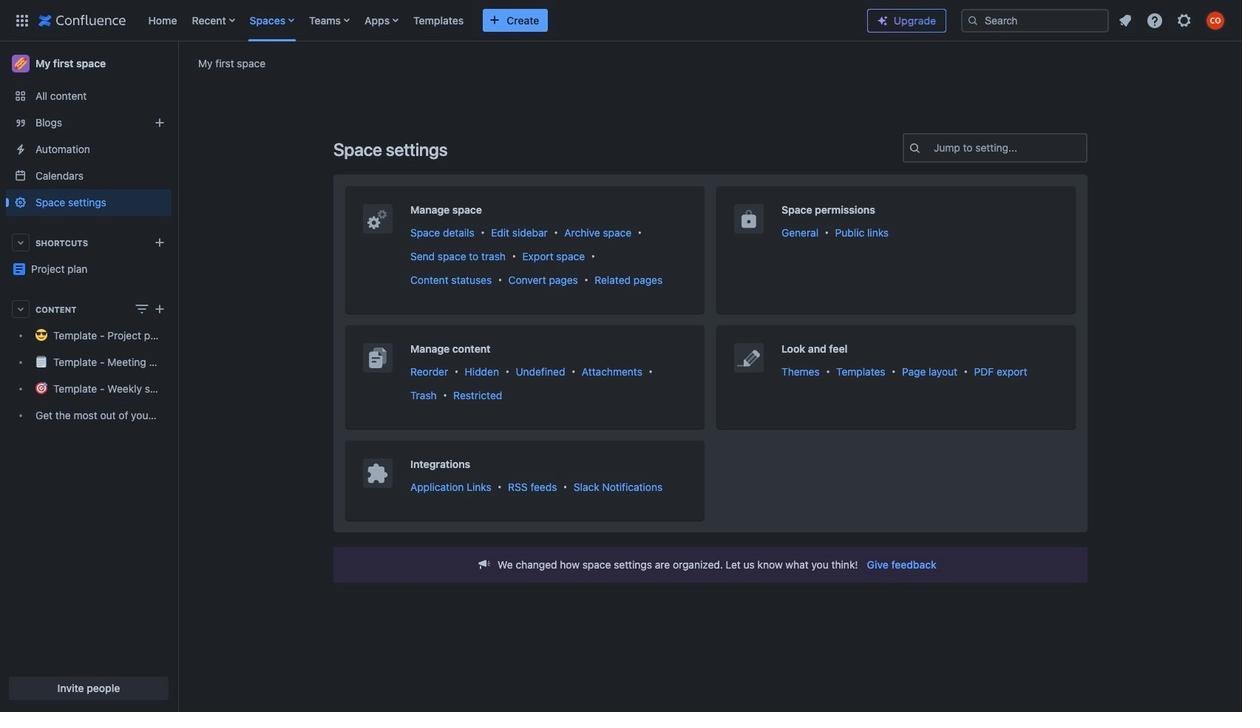 Task type: describe. For each thing, give the bounding box(es) containing it.
Search settings text field
[[934, 141, 937, 155]]

premium image
[[877, 15, 889, 27]]

space element
[[0, 41, 178, 713]]

help icon image
[[1147, 11, 1165, 29]]

change view image
[[133, 300, 151, 318]]

collapse sidebar image
[[161, 49, 194, 78]]

settings icon image
[[1176, 11, 1194, 29]]

search image
[[968, 14, 980, 26]]

add shortcut image
[[151, 234, 169, 252]]

template - project plan image
[[13, 263, 25, 275]]

tree inside space element
[[6, 323, 172, 429]]

list for appswitcher icon
[[141, 0, 856, 41]]



Task type: locate. For each thing, give the bounding box(es) containing it.
None search field
[[962, 9, 1110, 32]]

confluence image
[[38, 11, 126, 29], [38, 11, 126, 29]]

appswitcher icon image
[[13, 11, 31, 29]]

notification icon image
[[1117, 11, 1135, 29]]

Search field
[[962, 9, 1110, 32]]

1 horizontal spatial list
[[1113, 7, 1234, 34]]

tree
[[6, 323, 172, 429]]

list for premium icon
[[1113, 7, 1234, 34]]

global element
[[9, 0, 856, 41]]

list
[[141, 0, 856, 41], [1113, 7, 1234, 34]]

create image
[[151, 300, 169, 318]]

create a blog image
[[151, 114, 169, 132]]

banner
[[0, 0, 1243, 44]]

0 horizontal spatial list
[[141, 0, 856, 41]]



Task type: vqa. For each thing, say whether or not it's contained in the screenshot.
the Settings Icon
yes



